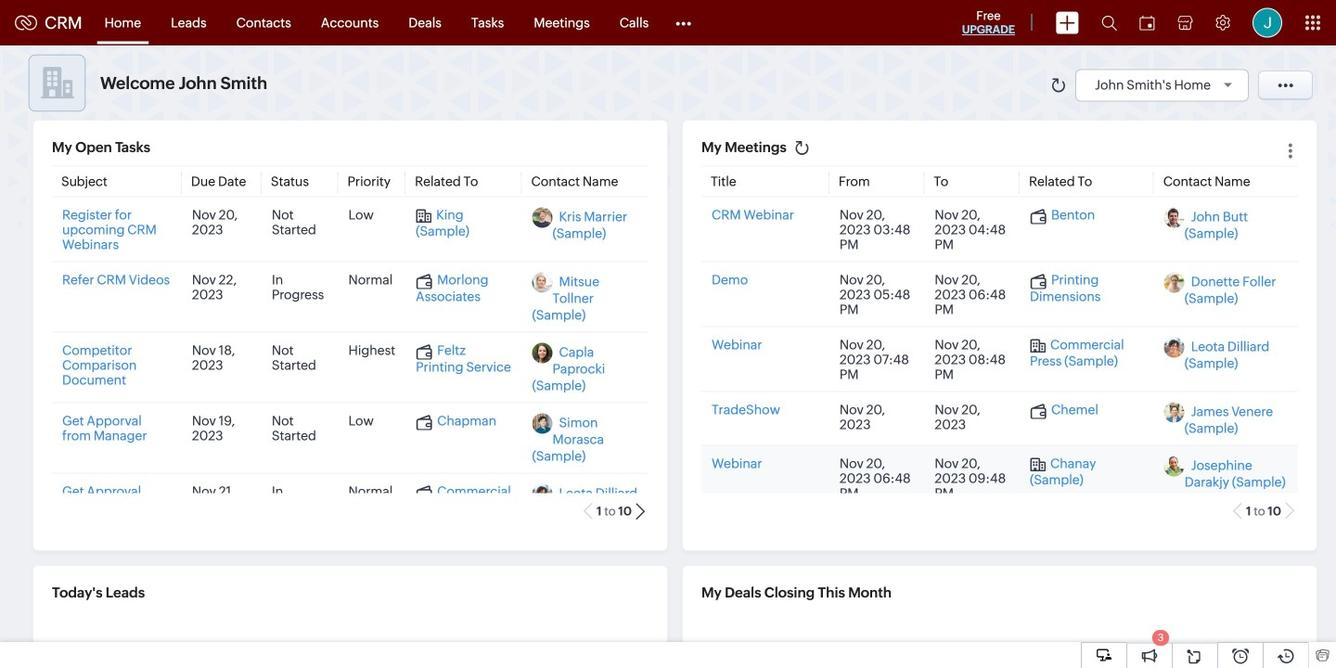 Task type: vqa. For each thing, say whether or not it's contained in the screenshot.
image
no



Task type: locate. For each thing, give the bounding box(es) containing it.
calendar image
[[1140, 15, 1156, 30]]

create menu image
[[1057, 12, 1080, 34]]

profile element
[[1242, 0, 1294, 45]]

search element
[[1091, 0, 1129, 45]]



Task type: describe. For each thing, give the bounding box(es) containing it.
logo image
[[15, 15, 37, 30]]

create menu element
[[1045, 0, 1091, 45]]

Other Modules field
[[664, 8, 704, 38]]

profile image
[[1253, 8, 1283, 38]]

search image
[[1102, 15, 1118, 31]]



